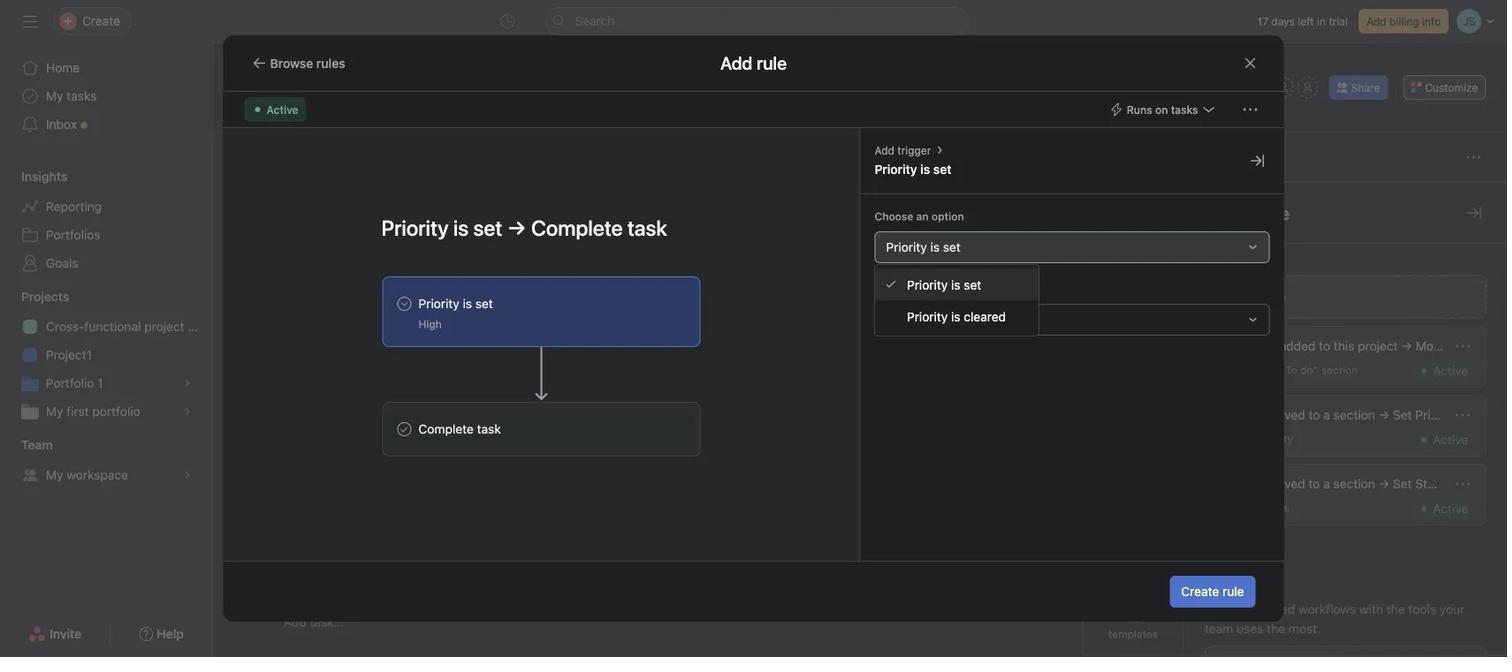 Task type: describe. For each thing, give the bounding box(es) containing it.
rules
[[1205, 251, 1241, 267]]

for
[[967, 283, 982, 295]]

do"
[[1301, 364, 1319, 377]]

this
[[1334, 339, 1355, 354]]

close this dialog image
[[1244, 56, 1258, 70]]

add task… row
[[213, 606, 1508, 639]]

portfolio
[[46, 376, 94, 391]]

active button
[[244, 97, 306, 122]]

row containing 1
[[213, 378, 1508, 411]]

task templates
[[1109, 613, 1158, 641]]

priority is set button
[[875, 232, 1270, 263]]

priority inside dropdown button
[[886, 240, 927, 255]]

reporting
[[46, 199, 102, 214]]

is inside priority is cleared link
[[951, 309, 961, 324]]

portfolio 1
[[46, 376, 103, 391]]

option for choose an option
[[932, 210, 964, 223]]

john smith for schedule kickoff meeting cell
[[812, 389, 868, 401]]

js button
[[1248, 77, 1269, 98]]

goals
[[46, 256, 78, 271]]

create rule button
[[1170, 576, 1256, 608]]

workspace
[[67, 468, 128, 483]]

projects element
[[0, 281, 212, 430]]

task for task moved to a section → set priority
[[1238, 408, 1264, 423]]

workflows
[[1299, 603, 1356, 617]]

integrated
[[1237, 603, 1296, 617]]

0 vertical spatial a
[[1493, 339, 1499, 354]]

set priority
[[1238, 433, 1293, 446]]

0 vertical spatial →
[[1402, 339, 1413, 354]]

Add a name for this rule text field
[[370, 208, 701, 248]]

add trigger
[[875, 144, 931, 157]]

due date
[[892, 193, 937, 205]]

my tasks
[[46, 89, 97, 103]]

"to
[[1281, 364, 1298, 377]]

my workspace link
[[11, 462, 202, 490]]

name
[[264, 193, 291, 205]]

Schedule kickoff meeting text field
[[279, 386, 433, 404]]

customize button
[[1403, 75, 1486, 100]]

task is added to this project → move task to a c
[[1238, 339, 1508, 354]]

john smith button for cell corresponding to draft project brief cell
[[787, 352, 881, 374]]

down arrow image
[[535, 347, 548, 401]]

complete task
[[419, 422, 501, 437]]

add rule button
[[1205, 275, 1487, 319]]

priority is set up high
[[419, 297, 493, 311]]

move to "to do" section
[[1238, 364, 1358, 377]]

1 inside projects element
[[97, 376, 103, 391]]

category
[[1208, 193, 1254, 205]]

add task… button
[[284, 613, 344, 633]]

active inside 'button'
[[267, 103, 298, 116]]

priority is set inside dropdown button
[[886, 240, 961, 255]]

Draft project brief text field
[[279, 354, 390, 372]]

draft project brief cell
[[213, 347, 780, 379]]

is left the added
[[1267, 339, 1277, 354]]

team
[[1205, 622, 1234, 637]]

my workspace
[[46, 468, 128, 483]]

browse rules button
[[244, 51, 353, 76]]

rule inside button
[[1223, 585, 1244, 599]]

cross-functional project plan link
[[11, 313, 212, 341]]

Share timeline with teammates text field
[[279, 418, 463, 435]]

1 vertical spatial the
[[1267, 622, 1286, 637]]

→ for status
[[1379, 477, 1390, 492]]

your
[[1440, 603, 1465, 617]]

set inside dropdown button
[[943, 240, 961, 255]]

invite
[[50, 627, 81, 642]]

3 fields
[[1115, 266, 1152, 279]]

is inside priority is set dropdown button
[[931, 240, 940, 255]]

my for my workspace
[[46, 468, 63, 483]]

billing
[[1390, 15, 1420, 27]]

task for task name
[[238, 193, 261, 205]]

moved for task moved to a section → set status
[[1267, 477, 1306, 492]]

add billing info
[[1367, 15, 1441, 27]]

teams element
[[0, 430, 212, 493]]

0 vertical spatial section
[[1322, 364, 1358, 377]]

left
[[1298, 15, 1315, 27]]

task for task moved to a section → set status
[[1238, 477, 1264, 492]]

0 horizontal spatial project
[[144, 320, 185, 334]]

row containing task name
[[213, 182, 1508, 215]]

section for priority
[[1334, 408, 1376, 423]]

projects button
[[0, 288, 69, 306]]

priority is set up 'priority is cleared'
[[907, 277, 982, 292]]

cross-functional project plan
[[46, 320, 212, 334]]

john smith row
[[213, 347, 1508, 379]]

add billing info button
[[1359, 9, 1449, 34]]

→ for priority
[[1379, 408, 1390, 423]]

cell for draft project brief cell
[[884, 347, 990, 379]]

date
[[915, 193, 937, 205]]

list image
[[245, 65, 266, 86]]

home
[[46, 61, 80, 75]]

hide sidebar image
[[23, 14, 37, 28]]

plan
[[188, 320, 212, 334]]

my for my first portfolio
[[46, 405, 63, 419]]

task for task templates
[[1122, 613, 1145, 625]]

projects
[[21, 290, 69, 304]]

3
[[1115, 266, 1122, 279]]

js
[[1253, 81, 1265, 94]]

task inside popup button
[[477, 422, 501, 437]]

due
[[892, 193, 912, 205]]

functional
[[84, 320, 141, 334]]

team button
[[0, 437, 53, 454]]

add for add task…
[[284, 615, 307, 630]]

share timeline with teammates cell
[[213, 410, 780, 443]]

1 horizontal spatial task
[[1450, 339, 1474, 354]]

runs on tasks button
[[1102, 97, 1224, 122]]

1 inside button
[[440, 389, 445, 401]]

priority is cleared
[[907, 309, 1006, 324]]

goals link
[[11, 249, 202, 278]]

overview link
[[238, 109, 307, 128]]

a for status
[[1324, 477, 1330, 492]]

invite button
[[17, 619, 93, 651]]

search
[[575, 14, 615, 28]]

most.
[[1289, 622, 1321, 637]]

rules add rule
[[1205, 251, 1286, 304]]

trigger
[[898, 144, 931, 157]]

portfolio
[[92, 405, 140, 419]]

priority is cleared link
[[875, 301, 1039, 332]]

header to do tree grid
[[213, 347, 1508, 475]]

portfolios link
[[11, 221, 202, 249]]

search list box
[[545, 7, 970, 35]]

schedule kickoff meeting cell
[[213, 378, 780, 411]]

set up the cleared
[[964, 277, 982, 292]]



Task type: locate. For each thing, give the bounding box(es) containing it.
1 horizontal spatial tasks
[[1171, 103, 1199, 116]]

0 vertical spatial the
[[1387, 603, 1405, 617]]

0 horizontal spatial customize
[[1205, 202, 1290, 223]]

task left the added
[[1238, 339, 1264, 354]]

inbox link
[[11, 111, 202, 139]]

is left for
[[951, 277, 961, 292]]

is down trigger
[[921, 162, 930, 177]]

tasks inside 'link'
[[67, 89, 97, 103]]

in
[[1317, 15, 1326, 27]]

task…
[[310, 615, 344, 630]]

1 cell from the top
[[884, 347, 990, 379]]

moved for task moved to a section → set priority
[[1267, 408, 1306, 423]]

move
[[1416, 339, 1447, 354], [1238, 364, 1265, 377]]

0 vertical spatial john smith button
[[787, 352, 881, 374]]

0 vertical spatial john
[[812, 357, 836, 369]]

priority inside row
[[997, 193, 1033, 205]]

my down team
[[46, 468, 63, 483]]

first
[[67, 405, 89, 419]]

task left c on the bottom
[[1450, 339, 1474, 354]]

insights element
[[0, 161, 212, 281]]

status inside row
[[1103, 193, 1135, 205]]

1 vertical spatial john smith button
[[787, 384, 881, 405]]

choose down due
[[875, 210, 914, 223]]

0 vertical spatial choose
[[875, 210, 914, 223]]

2 vertical spatial my
[[46, 468, 63, 483]]

section for status
[[1334, 477, 1376, 492]]

move left the "to
[[1238, 364, 1265, 377]]

1 vertical spatial section
[[1334, 408, 1376, 423]]

days
[[1272, 15, 1295, 27]]

17
[[1258, 15, 1269, 27]]

task inside row
[[238, 193, 261, 205]]

option for choose an option for priority
[[932, 283, 964, 295]]

add inside rules add rule
[[1239, 290, 1262, 304]]

an for choose an option for priority
[[917, 283, 929, 295]]

customize up rules
[[1205, 202, 1290, 223]]

0 horizontal spatial move
[[1238, 364, 1265, 377]]

0 vertical spatial customize
[[1426, 81, 1478, 94]]

2 my from the top
[[46, 405, 63, 419]]

info
[[1423, 15, 1441, 27]]

17 days left in trial
[[1258, 15, 1348, 27]]

is inside 'priority is set' link
[[951, 277, 961, 292]]

share button
[[1330, 75, 1388, 100]]

my inside projects element
[[46, 405, 63, 419]]

create
[[1182, 585, 1220, 599]]

an up 'priority is cleared'
[[917, 283, 929, 295]]

0 vertical spatial moved
[[1267, 408, 1306, 423]]

0 vertical spatial rule
[[1265, 290, 1286, 304]]

cell for schedule kickoff meeting cell
[[884, 378, 990, 411]]

moved
[[1267, 408, 1306, 423], [1267, 477, 1306, 492]]

portfolio 1 link
[[11, 370, 202, 398]]

0 horizontal spatial 1
[[97, 376, 103, 391]]

task moved to a section → set priority
[[1238, 408, 1457, 423]]

rule inside rules add rule
[[1265, 290, 1286, 304]]

close side pane image
[[1251, 154, 1265, 168]]

customize down "info" on the top right of page
[[1426, 81, 1478, 94]]

runs on tasks
[[1127, 103, 1199, 116]]

global element
[[0, 43, 212, 149]]

0 vertical spatial an
[[917, 210, 929, 223]]

2 an from the top
[[917, 283, 929, 295]]

1 vertical spatial status
[[1416, 477, 1452, 492]]

tasks
[[67, 89, 97, 103], [1171, 103, 1199, 116]]

1 horizontal spatial move
[[1416, 339, 1447, 354]]

a left c on the bottom
[[1493, 339, 1499, 354]]

None text field
[[287, 59, 527, 91]]

moved up the set priority at the bottom of the page
[[1267, 408, 1306, 423]]

choose for choose an option
[[875, 210, 914, 223]]

task
[[1450, 339, 1474, 354], [477, 422, 501, 437]]

my up inbox
[[46, 89, 63, 103]]

2 cell from the top
[[884, 378, 990, 411]]

2 vertical spatial a
[[1324, 477, 1330, 492]]

add for add trigger
[[875, 144, 895, 157]]

the down integrated
[[1267, 622, 1286, 637]]

1 horizontal spatial rule
[[1265, 290, 1286, 304]]

0 horizontal spatial rule
[[1223, 585, 1244, 599]]

with
[[1360, 603, 1384, 617]]

tasks down home
[[67, 89, 97, 103]]

set
[[934, 162, 952, 177], [943, 240, 961, 255], [964, 277, 982, 292], [476, 297, 493, 311]]

john smith button for cell corresponding to schedule kickoff meeting cell
[[787, 384, 881, 405]]

inbox
[[46, 117, 77, 132]]

john for draft project brief cell
[[812, 357, 836, 369]]

set up date
[[934, 162, 952, 177]]

john inside row
[[812, 357, 836, 369]]

0 vertical spatial john smith
[[812, 357, 868, 369]]

insights button
[[0, 168, 68, 186]]

the right with
[[1387, 603, 1405, 617]]

task up set status
[[1238, 477, 1264, 492]]

1 down project1 link
[[97, 376, 103, 391]]

project
[[144, 320, 185, 334], [1358, 339, 1398, 354]]

templates
[[1109, 629, 1158, 641]]

my inside teams "element"
[[46, 468, 63, 483]]

1 vertical spatial my
[[46, 405, 63, 419]]

1 vertical spatial rule
[[1223, 585, 1244, 599]]

0 vertical spatial task
[[1450, 339, 1474, 354]]

1 horizontal spatial customize
[[1426, 81, 1478, 94]]

1 vertical spatial an
[[917, 283, 929, 295]]

cleared
[[964, 309, 1006, 324]]

0 horizontal spatial task
[[477, 422, 501, 437]]

set up 'priority is set' link in the right of the page
[[943, 240, 961, 255]]

customize inside dropdown button
[[1426, 81, 1478, 94]]

1 horizontal spatial status
[[1258, 502, 1290, 515]]

my for my tasks
[[46, 89, 63, 103]]

is up draft project brief cell
[[463, 297, 472, 311]]

2 moved from the top
[[1267, 477, 1306, 492]]

close details image
[[1468, 206, 1482, 220]]

rule up build
[[1223, 585, 1244, 599]]

1 john from the top
[[812, 357, 836, 369]]

added
[[1280, 339, 1316, 354]]

tools
[[1409, 603, 1437, 617]]

set status
[[1238, 502, 1290, 515]]

john for schedule kickoff meeting cell
[[812, 389, 836, 401]]

2 option from the top
[[932, 283, 964, 295]]

section down task moved to a section → set priority on the right
[[1334, 477, 1376, 492]]

option left for
[[932, 283, 964, 295]]

move left c on the bottom
[[1416, 339, 1447, 354]]

add trigger button
[[875, 142, 931, 158]]

1 vertical spatial a
[[1324, 408, 1330, 423]]

an for choose an option
[[917, 210, 929, 223]]

section up task moved to a section → set status
[[1334, 408, 1376, 423]]

1 up complete
[[440, 389, 445, 401]]

john smith for draft project brief cell
[[812, 357, 868, 369]]

priority is set down choose an option at the right top
[[886, 240, 961, 255]]

to
[[1319, 339, 1331, 354], [1478, 339, 1489, 354], [1268, 364, 1278, 377], [1309, 408, 1320, 423], [1309, 477, 1320, 492]]

smith for cell corresponding to schedule kickoff meeting cell
[[839, 389, 868, 401]]

add left trigger
[[875, 144, 895, 157]]

to left c on the bottom
[[1478, 339, 1489, 354]]

project1
[[46, 348, 92, 363]]

complete task button
[[382, 402, 701, 457]]

moved up set status
[[1267, 477, 1306, 492]]

1 vertical spatial john
[[812, 389, 836, 401]]

0 horizontal spatial tasks
[[67, 89, 97, 103]]

0 vertical spatial smith
[[839, 357, 868, 369]]

priority is set down trigger
[[875, 162, 952, 177]]

option
[[932, 210, 964, 223], [932, 283, 964, 295]]

choose an option
[[875, 210, 964, 223]]

add down rules
[[1239, 290, 1262, 304]]

2 smith from the top
[[839, 389, 868, 401]]

2 vertical spatial →
[[1379, 477, 1390, 492]]

choose
[[875, 210, 914, 223], [875, 283, 914, 295]]

john inside row
[[812, 389, 836, 401]]

smith inside row
[[839, 357, 868, 369]]

priority is set link
[[875, 269, 1039, 301]]

john smith button
[[787, 352, 881, 374], [787, 384, 881, 405]]

0 vertical spatial my
[[46, 89, 63, 103]]

john smith inside row
[[812, 357, 868, 369]]

1 vertical spatial john smith
[[812, 389, 868, 401]]

an
[[917, 210, 929, 223], [917, 283, 929, 295]]

a down move to "to do" section
[[1324, 408, 1330, 423]]

set up draft project brief cell
[[476, 297, 493, 311]]

section down this
[[1322, 364, 1358, 377]]

tasks right on
[[1171, 103, 1199, 116]]

→ down task is added to this project → move task to a c at the right bottom of page
[[1379, 408, 1390, 423]]

a for priority
[[1324, 408, 1330, 423]]

2 john smith button from the top
[[787, 384, 881, 405]]

1 button
[[436, 386, 463, 404]]

fields
[[1125, 266, 1152, 279]]

project1 link
[[11, 341, 202, 370]]

my inside 'link'
[[46, 89, 63, 103]]

1 vertical spatial moved
[[1267, 477, 1306, 492]]

1 vertical spatial option
[[932, 283, 964, 295]]

to down task moved to a section → set priority on the right
[[1309, 477, 1320, 492]]

1 vertical spatial smith
[[839, 389, 868, 401]]

1 vertical spatial →
[[1379, 408, 1390, 423]]

1 choose from the top
[[875, 210, 914, 223]]

john smith button inside john smith row
[[787, 352, 881, 374]]

0 horizontal spatial status
[[1103, 193, 1135, 205]]

a down task moved to a section → set priority on the right
[[1324, 477, 1330, 492]]

reporting link
[[11, 193, 202, 221]]

build integrated workflows with the tools your team uses the most.
[[1205, 603, 1465, 637]]

task name
[[238, 193, 291, 205]]

add
[[1367, 15, 1387, 27], [875, 144, 895, 157], [1239, 290, 1262, 304], [284, 615, 307, 630]]

1 horizontal spatial project
[[1358, 339, 1398, 354]]

smith for cell corresponding to draft project brief cell
[[839, 357, 868, 369]]

1 horizontal spatial the
[[1387, 603, 1405, 617]]

insights
[[21, 169, 68, 184]]

rule up the added
[[1265, 290, 1286, 304]]

my left first
[[46, 405, 63, 419]]

an down date
[[917, 210, 929, 223]]

on
[[1156, 103, 1168, 116]]

1 vertical spatial project
[[1358, 339, 1398, 354]]

add rule
[[721, 53, 787, 73]]

→
[[1402, 339, 1413, 354], [1379, 408, 1390, 423], [1379, 477, 1390, 492]]

choose for choose an option for priority
[[875, 283, 914, 295]]

choose an option for priority
[[875, 283, 1022, 295]]

browse rules
[[270, 56, 345, 70]]

section
[[1322, 364, 1358, 377], [1334, 408, 1376, 423], [1334, 477, 1376, 492]]

1 john smith button from the top
[[787, 352, 881, 374]]

smith
[[839, 357, 868, 369], [839, 389, 868, 401]]

1 an from the top
[[917, 210, 929, 223]]

2 choose from the top
[[875, 283, 914, 295]]

task up the set priority at the bottom of the page
[[1238, 408, 1264, 423]]

trial
[[1329, 15, 1348, 27]]

3 my from the top
[[46, 468, 63, 483]]

row
[[213, 182, 1508, 215], [234, 214, 1486, 216], [213, 264, 1508, 298], [213, 378, 1508, 411], [213, 410, 1508, 443], [213, 442, 1508, 475], [213, 523, 1508, 557]]

0 vertical spatial option
[[932, 210, 964, 223]]

project right this
[[1358, 339, 1398, 354]]

to down do"
[[1309, 408, 1320, 423]]

add task…
[[284, 615, 344, 630]]

task for task is added to this project → move task to a c
[[1238, 339, 1264, 354]]

0 horizontal spatial the
[[1267, 622, 1286, 637]]

to left this
[[1319, 339, 1331, 354]]

is down choose an option for priority
[[951, 309, 961, 324]]

option down date
[[932, 210, 964, 223]]

add left billing
[[1367, 15, 1387, 27]]

uses
[[1237, 622, 1264, 637]]

is down choose an option at the right top
[[931, 240, 940, 255]]

2 john smith from the top
[[812, 389, 868, 401]]

1 vertical spatial task
[[477, 422, 501, 437]]

1 john smith from the top
[[812, 357, 868, 369]]

task down schedule kickoff meeting cell
[[477, 422, 501, 437]]

→ right this
[[1402, 339, 1413, 354]]

add for add billing info
[[1367, 15, 1387, 27]]

1 my from the top
[[46, 89, 63, 103]]

0 vertical spatial move
[[1416, 339, 1447, 354]]

→ down task moved to a section → set priority on the right
[[1379, 477, 1390, 492]]

complete
[[419, 422, 474, 437]]

1
[[97, 376, 103, 391], [440, 389, 445, 401]]

3 cell from the top
[[884, 410, 990, 443]]

to left the "to
[[1268, 364, 1278, 377]]

c
[[1503, 339, 1508, 354]]

1 vertical spatial choose
[[875, 283, 914, 295]]

create rule
[[1182, 585, 1244, 599]]

search button
[[545, 7, 970, 35]]

2 john from the top
[[812, 389, 836, 401]]

task up templates
[[1122, 613, 1145, 625]]

1 horizontal spatial 1
[[440, 389, 445, 401]]

2 vertical spatial status
[[1258, 502, 1290, 515]]

1 smith from the top
[[839, 357, 868, 369]]

1 vertical spatial customize
[[1205, 202, 1290, 223]]

my tasks link
[[11, 82, 202, 111]]

apps
[[1205, 576, 1239, 593]]

1 option from the top
[[932, 210, 964, 223]]

choose up 'priority is cleared'
[[875, 283, 914, 295]]

add inside "row"
[[284, 615, 307, 630]]

project left the plan
[[144, 320, 185, 334]]

is
[[921, 162, 930, 177], [931, 240, 940, 255], [951, 277, 961, 292], [463, 297, 472, 311], [951, 309, 961, 324], [1267, 339, 1277, 354]]

tasks inside dropdown button
[[1171, 103, 1199, 116]]

1 moved from the top
[[1267, 408, 1306, 423]]

home link
[[11, 54, 202, 82]]

my first portfolio link
[[11, 398, 202, 426]]

task moved to a section → set status
[[1238, 477, 1452, 492]]

1 vertical spatial move
[[1238, 364, 1265, 377]]

add left task…
[[284, 615, 307, 630]]

task inside task templates
[[1122, 613, 1145, 625]]

build
[[1205, 603, 1234, 617]]

0 vertical spatial status
[[1103, 193, 1135, 205]]

cell
[[884, 347, 990, 379], [884, 378, 990, 411], [884, 410, 990, 443]]

overview
[[252, 111, 307, 126]]

2 vertical spatial section
[[1334, 477, 1376, 492]]

task left name
[[238, 193, 261, 205]]

smith inside row
[[839, 389, 868, 401]]

2 horizontal spatial status
[[1416, 477, 1452, 492]]

0 vertical spatial project
[[144, 320, 185, 334]]



Task type: vqa. For each thing, say whether or not it's contained in the screenshot.
1st cell from the top of the Header To Do tree grid
yes



